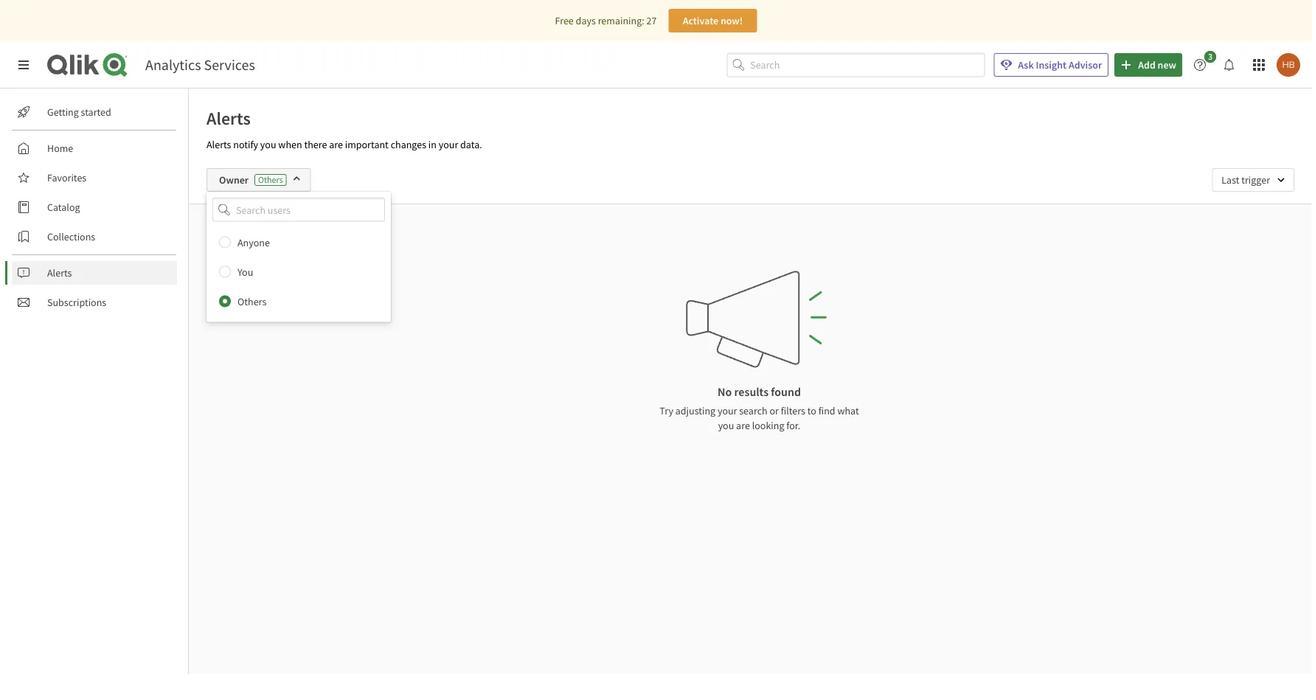 Task type: locate. For each thing, give the bounding box(es) containing it.
ask insight advisor button
[[994, 53, 1109, 77]]

1 horizontal spatial you
[[718, 419, 734, 432]]

you inside no results found try adjusting your search or filters to find what you are looking for.
[[718, 419, 734, 432]]

catalog
[[47, 201, 80, 214]]

0 vertical spatial you
[[260, 138, 276, 151]]

filters region
[[189, 156, 1313, 322]]

collections
[[47, 230, 95, 244]]

1 horizontal spatial your
[[718, 404, 737, 418]]

None field
[[207, 198, 391, 222]]

1 vertical spatial you
[[718, 419, 734, 432]]

3
[[1209, 51, 1213, 62]]

owner
[[219, 173, 249, 187]]

1 horizontal spatial are
[[736, 419, 750, 432]]

services
[[204, 56, 255, 74]]

you
[[260, 138, 276, 151], [718, 419, 734, 432]]

important
[[345, 138, 389, 151]]

alerts
[[207, 107, 251, 129], [207, 138, 231, 151], [47, 266, 72, 280]]

found
[[771, 384, 801, 399]]

adjusting
[[676, 404, 716, 418]]

others down you
[[238, 295, 267, 308]]

analytics services
[[145, 56, 255, 74]]

try
[[660, 404, 674, 418]]

your down no
[[718, 404, 737, 418]]

last trigger
[[1222, 173, 1271, 187]]

by
[[250, 228, 261, 241]]

subscriptions link
[[12, 291, 177, 314]]

are right there
[[329, 138, 343, 151]]

remaining:
[[598, 14, 645, 27]]

now!
[[721, 14, 743, 27]]

owned by others
[[216, 228, 291, 241]]

2 vertical spatial alerts
[[47, 266, 72, 280]]

0 horizontal spatial are
[[329, 138, 343, 151]]

home
[[47, 142, 73, 155]]

advisor
[[1069, 58, 1103, 72]]

are down search
[[736, 419, 750, 432]]

0 vertical spatial your
[[439, 138, 458, 151]]

alerts link
[[12, 261, 177, 285]]

you down no
[[718, 419, 734, 432]]

changes
[[391, 138, 427, 151]]

alerts up "subscriptions"
[[47, 266, 72, 280]]

0 vertical spatial are
[[329, 138, 343, 151]]

find
[[819, 404, 836, 418]]

ask
[[1018, 58, 1034, 72]]

activate now!
[[683, 14, 743, 27]]

or
[[770, 404, 779, 418]]

there
[[304, 138, 327, 151]]

others right owner
[[258, 174, 283, 186]]

your right in
[[439, 138, 458, 151]]

1 vertical spatial are
[[736, 419, 750, 432]]

add new
[[1139, 58, 1177, 72]]

alerts left notify
[[207, 138, 231, 151]]

are
[[329, 138, 343, 151], [736, 419, 750, 432]]

add new button
[[1115, 53, 1183, 77]]

searchbar element
[[727, 53, 985, 77]]

owned
[[216, 228, 248, 241]]

1 vertical spatial alerts
[[207, 138, 231, 151]]

favorites link
[[12, 166, 177, 190]]

your
[[439, 138, 458, 151], [718, 404, 737, 418]]

you left when
[[260, 138, 276, 151]]

alerts up notify
[[207, 107, 251, 129]]

anyone
[[238, 236, 270, 249]]

1 vertical spatial others
[[238, 295, 267, 308]]

home link
[[12, 137, 177, 160]]

others
[[258, 174, 283, 186], [238, 295, 267, 308]]

1 vertical spatial your
[[718, 404, 737, 418]]



Task type: vqa. For each thing, say whether or not it's contained in the screenshot.
the clear
no



Task type: describe. For each thing, give the bounding box(es) containing it.
0 vertical spatial others
[[258, 174, 283, 186]]

trigger
[[1242, 173, 1271, 187]]

new
[[1158, 58, 1177, 72]]

results
[[735, 384, 769, 399]]

notify
[[233, 138, 258, 151]]

catalog link
[[12, 196, 177, 219]]

no results found try adjusting your search or filters to find what you are looking for.
[[660, 384, 859, 432]]

collections link
[[12, 225, 177, 249]]

are inside no results found try adjusting your search or filters to find what you are looking for.
[[736, 419, 750, 432]]

free
[[555, 14, 574, 27]]

27
[[647, 14, 657, 27]]

your inside no results found try adjusting your search or filters to find what you are looking for.
[[718, 404, 737, 418]]

filters
[[781, 404, 806, 418]]

0 horizontal spatial you
[[260, 138, 276, 151]]

others inside owner 'option group'
[[238, 295, 267, 308]]

0 horizontal spatial your
[[439, 138, 458, 151]]

started
[[81, 106, 111, 119]]

search
[[740, 404, 768, 418]]

favorites
[[47, 171, 86, 184]]

no
[[718, 384, 732, 399]]

getting started
[[47, 106, 111, 119]]

what
[[838, 404, 859, 418]]

looking
[[752, 419, 785, 432]]

howard brown image
[[1277, 53, 1301, 77]]

data.
[[460, 138, 482, 151]]

analytics
[[145, 56, 201, 74]]

days
[[576, 14, 596, 27]]

ask insight advisor
[[1018, 58, 1103, 72]]

last
[[1222, 173, 1240, 187]]

getting started link
[[12, 100, 177, 124]]

activate now! link
[[669, 9, 757, 32]]

3 button
[[1189, 51, 1221, 77]]

navigation pane element
[[0, 94, 188, 320]]

Last trigger field
[[1213, 168, 1295, 192]]

you
[[238, 265, 253, 279]]

free days remaining: 27
[[555, 14, 657, 27]]

in
[[429, 138, 437, 151]]

close sidebar menu image
[[18, 59, 30, 71]]

Search users text field
[[233, 198, 367, 222]]

owned by others button
[[207, 222, 309, 247]]

to
[[808, 404, 817, 418]]

alerts inside navigation pane element
[[47, 266, 72, 280]]

add
[[1139, 58, 1156, 72]]

getting
[[47, 106, 79, 119]]

activate
[[683, 14, 719, 27]]

analytics services element
[[145, 56, 255, 74]]

others
[[263, 228, 291, 241]]

alerts notify you when there are important changes in your data.
[[207, 138, 482, 151]]

subscriptions
[[47, 296, 106, 309]]

when
[[278, 138, 302, 151]]

insight
[[1036, 58, 1067, 72]]

0 vertical spatial alerts
[[207, 107, 251, 129]]

Search text field
[[751, 53, 985, 77]]

owner option group
[[207, 228, 391, 316]]

for.
[[787, 419, 801, 432]]



